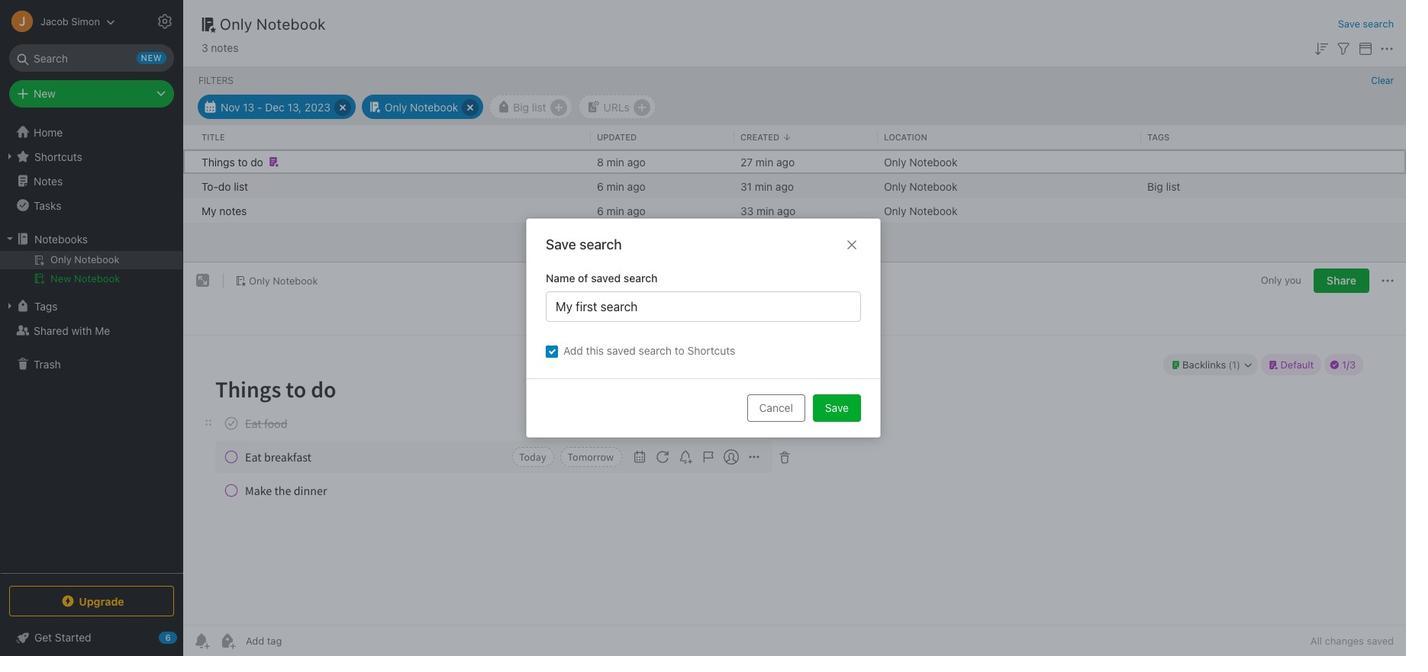 Task type: describe. For each thing, give the bounding box(es) containing it.
share
[[1327, 274, 1357, 287]]

things
[[202, 155, 235, 168]]

33 min ago
[[741, 204, 796, 217]]

add this saved search to shortcuts
[[563, 344, 735, 357]]

new for new
[[34, 87, 56, 100]]

cancel
[[759, 402, 793, 415]]

search right this
[[638, 344, 672, 357]]

nov
[[221, 100, 240, 113]]

list inside big list button
[[532, 100, 546, 113]]

big inside button
[[513, 100, 529, 113]]

big list button
[[490, 95, 572, 119]]

tree containing home
[[0, 120, 183, 573]]

3 notes
[[202, 41, 239, 54]]

big list inside button
[[513, 100, 546, 113]]

this
[[586, 344, 604, 357]]

1 vertical spatial big
[[1148, 180, 1164, 193]]

0 vertical spatial save search
[[1338, 18, 1394, 30]]

add a reminder image
[[192, 632, 211, 651]]

home link
[[0, 120, 183, 144]]

31 min ago
[[741, 180, 794, 193]]

shortcuts button
[[0, 144, 183, 169]]

expand note image
[[194, 272, 212, 290]]

name of saved search
[[546, 272, 657, 285]]

created
[[741, 132, 780, 142]]

notes link
[[0, 169, 183, 193]]

tags inside row group
[[1148, 132, 1170, 142]]

save inside save "button"
[[825, 402, 849, 415]]

0 vertical spatial to
[[238, 155, 248, 168]]

shared with me link
[[0, 318, 183, 343]]

new notebook group
[[0, 251, 183, 294]]

close image
[[843, 236, 861, 254]]

name
[[546, 272, 575, 285]]

1 horizontal spatial do
[[251, 155, 263, 168]]

33
[[741, 204, 754, 217]]

my notes
[[202, 204, 247, 217]]

expand notebooks image
[[4, 233, 16, 245]]

updated
[[597, 132, 637, 142]]

saved for changes
[[1367, 635, 1394, 648]]

new notebook
[[50, 273, 120, 285]]

title
[[202, 132, 225, 142]]

0 vertical spatial only notebook button
[[362, 95, 484, 119]]

Search text field
[[20, 44, 163, 72]]

row group containing things to do
[[183, 150, 1407, 223]]

add
[[563, 344, 583, 357]]

only notebook inside note window 'element'
[[249, 275, 318, 287]]

-
[[257, 100, 262, 113]]

upgrade
[[79, 595, 124, 608]]

6 min ago for 31 min ago
[[597, 180, 646, 193]]

27
[[741, 155, 753, 168]]

upgrade button
[[9, 586, 174, 617]]

6 for 33 min ago
[[597, 204, 604, 217]]

save button
[[813, 395, 861, 422]]

notebook inside note window 'element'
[[273, 275, 318, 287]]

3
[[202, 41, 208, 54]]

cell inside tree
[[0, 251, 183, 270]]

notebook inside "button"
[[74, 273, 120, 285]]

0 horizontal spatial save
[[546, 237, 576, 253]]

shortcuts inside 'button'
[[34, 150, 82, 163]]

you
[[1285, 274, 1302, 287]]

notes for my notes
[[219, 204, 247, 217]]

27 min ago
[[741, 155, 795, 168]]

notes for 3 notes
[[211, 41, 239, 54]]

notebooks
[[34, 233, 88, 246]]

nov 13 - dec 13, 2023
[[221, 100, 331, 113]]

new notebook button
[[0, 270, 183, 288]]

saved for this
[[607, 344, 636, 357]]

6 min ago for 33 min ago
[[597, 204, 646, 217]]

1 vertical spatial big list
[[1148, 180, 1181, 193]]

row group containing title
[[183, 125, 1407, 150]]

8
[[597, 155, 604, 168]]



Task type: vqa. For each thing, say whether or not it's contained in the screenshot.
Add a reminder image
yes



Task type: locate. For each thing, give the bounding box(es) containing it.
13
[[243, 100, 255, 113]]

0 horizontal spatial tags
[[34, 300, 58, 313]]

shortcuts down home
[[34, 150, 82, 163]]

tags
[[1148, 132, 1170, 142], [34, 300, 58, 313]]

0 vertical spatial big
[[513, 100, 529, 113]]

save search
[[1338, 18, 1394, 30], [546, 237, 622, 253]]

new
[[34, 87, 56, 100], [50, 273, 71, 285]]

1 vertical spatial notes
[[219, 204, 247, 217]]

2 row group from the top
[[183, 150, 1407, 223]]

do up my notes
[[218, 180, 231, 193]]

note window element
[[183, 263, 1407, 657]]

1 horizontal spatial to
[[674, 344, 684, 357]]

new down the notebooks
[[50, 273, 71, 285]]

2 vertical spatial saved
[[1367, 635, 1394, 648]]

1 6 min ago from the top
[[597, 180, 646, 193]]

0 vertical spatial save
[[1338, 18, 1361, 30]]

ago
[[628, 155, 646, 168], [777, 155, 795, 168], [627, 180, 646, 193], [776, 180, 794, 193], [627, 204, 646, 217], [778, 204, 796, 217]]

0 vertical spatial new
[[34, 87, 56, 100]]

new for new notebook
[[50, 273, 71, 285]]

home
[[34, 126, 63, 139]]

1 vertical spatial do
[[218, 180, 231, 193]]

0 vertical spatial 6 min ago
[[597, 180, 646, 193]]

31
[[741, 180, 752, 193]]

1 vertical spatial save search
[[546, 237, 622, 253]]

notes
[[34, 174, 63, 187]]

1 vertical spatial to
[[674, 344, 684, 357]]

1 horizontal spatial tags
[[1148, 132, 1170, 142]]

tree
[[0, 120, 183, 573]]

1 vertical spatial 6
[[597, 204, 604, 217]]

0 vertical spatial shortcuts
[[34, 150, 82, 163]]

0 horizontal spatial shortcuts
[[34, 150, 82, 163]]

me
[[95, 324, 110, 337]]

only notebook button
[[362, 95, 484, 119], [230, 270, 323, 292]]

1 vertical spatial only notebook button
[[230, 270, 323, 292]]

2023
[[305, 100, 331, 113]]

my
[[202, 204, 217, 217]]

None search field
[[20, 44, 163, 72]]

Note Editor text field
[[183, 336, 1407, 625]]

0 vertical spatial do
[[251, 155, 263, 168]]

filters
[[199, 75, 234, 86]]

1 horizontal spatial shortcuts
[[687, 344, 735, 357]]

to down the name of saved search text box
[[674, 344, 684, 357]]

row group
[[183, 125, 1407, 150], [183, 150, 1407, 223]]

13,
[[288, 100, 302, 113]]

search
[[1363, 18, 1394, 30], [579, 237, 622, 253], [623, 272, 657, 285], [638, 344, 672, 357]]

save inside save search button
[[1338, 18, 1361, 30]]

saved inside note window 'element'
[[1367, 635, 1394, 648]]

to
[[238, 155, 248, 168], [674, 344, 684, 357]]

cancel button
[[747, 395, 805, 422]]

0 horizontal spatial big
[[513, 100, 529, 113]]

to-do list
[[202, 180, 248, 193]]

only you
[[1261, 274, 1302, 287]]

8 min ago
[[597, 155, 646, 168]]

new button
[[9, 80, 174, 108]]

trash
[[34, 358, 61, 371]]

0 vertical spatial 6
[[597, 180, 604, 193]]

notes right my
[[219, 204, 247, 217]]

clear button
[[1372, 75, 1394, 86]]

saved right this
[[607, 344, 636, 357]]

save search up clear "button"
[[1338, 18, 1394, 30]]

notebooks link
[[0, 227, 183, 251]]

of
[[578, 272, 588, 285]]

Name of saved search text field
[[554, 299, 853, 315]]

1 vertical spatial save
[[546, 237, 576, 253]]

saved right changes
[[1367, 635, 1394, 648]]

new inside "button"
[[50, 273, 71, 285]]

6 for 31 min ago
[[597, 180, 604, 193]]

2 vertical spatial save
[[825, 402, 849, 415]]

tasks button
[[0, 193, 183, 218]]

0 vertical spatial big list
[[513, 100, 546, 113]]

only
[[220, 15, 253, 33], [385, 100, 407, 113], [884, 155, 907, 168], [884, 180, 907, 193], [884, 204, 907, 217], [1261, 274, 1283, 287], [249, 275, 270, 287]]

share button
[[1314, 269, 1370, 293]]

big list
[[513, 100, 546, 113], [1148, 180, 1181, 193]]

shortcuts
[[34, 150, 82, 163], [687, 344, 735, 357]]

only notebook
[[220, 15, 326, 33], [385, 100, 458, 113], [884, 155, 958, 168], [884, 180, 958, 193], [884, 204, 958, 217], [249, 275, 318, 287]]

tags inside tags button
[[34, 300, 58, 313]]

save search up of
[[546, 237, 622, 253]]

1 6 from the top
[[597, 180, 604, 193]]

2 6 min ago from the top
[[597, 204, 646, 217]]

do
[[251, 155, 263, 168], [218, 180, 231, 193]]

trash link
[[0, 352, 183, 376]]

saved
[[591, 272, 621, 285], [607, 344, 636, 357], [1367, 635, 1394, 648]]

urls button
[[579, 95, 656, 119]]

cell
[[0, 251, 183, 270]]

list
[[532, 100, 546, 113], [234, 180, 248, 193], [1166, 180, 1181, 193]]

2 6 from the top
[[597, 204, 604, 217]]

6 min ago
[[597, 180, 646, 193], [597, 204, 646, 217]]

0 vertical spatial tags
[[1148, 132, 1170, 142]]

1 horizontal spatial save
[[825, 402, 849, 415]]

1 horizontal spatial only notebook button
[[362, 95, 484, 119]]

1 row group from the top
[[183, 125, 1407, 150]]

notes right the "3" at the left of the page
[[211, 41, 239, 54]]

shared with me
[[34, 324, 110, 337]]

2 horizontal spatial list
[[1166, 180, 1181, 193]]

location
[[884, 132, 928, 142]]

clear
[[1372, 75, 1394, 86]]

1 vertical spatial new
[[50, 273, 71, 285]]

expand tags image
[[4, 300, 16, 312]]

to-
[[202, 180, 218, 193]]

save
[[1338, 18, 1361, 30], [546, 237, 576, 253], [825, 402, 849, 415]]

1 horizontal spatial big list
[[1148, 180, 1181, 193]]

1 vertical spatial shortcuts
[[687, 344, 735, 357]]

1 horizontal spatial list
[[532, 100, 546, 113]]

notebook
[[257, 15, 326, 33], [410, 100, 458, 113], [910, 155, 958, 168], [910, 180, 958, 193], [910, 204, 958, 217], [74, 273, 120, 285], [273, 275, 318, 287]]

0 horizontal spatial to
[[238, 155, 248, 168]]

0 horizontal spatial only notebook button
[[230, 270, 323, 292]]

0 vertical spatial notes
[[211, 41, 239, 54]]

with
[[71, 324, 92, 337]]

new inside popup button
[[34, 87, 56, 100]]

0 horizontal spatial do
[[218, 180, 231, 193]]

0 horizontal spatial save search
[[546, 237, 622, 253]]

6
[[597, 180, 604, 193], [597, 204, 604, 217]]

1 vertical spatial saved
[[607, 344, 636, 357]]

do right things
[[251, 155, 263, 168]]

saved right of
[[591, 272, 621, 285]]

tags button
[[0, 294, 183, 318]]

things to do
[[202, 155, 263, 168]]

to right things
[[238, 155, 248, 168]]

search up clear "button"
[[1363, 18, 1394, 30]]

big
[[513, 100, 529, 113], [1148, 180, 1164, 193]]

changes
[[1325, 635, 1365, 648]]

1 horizontal spatial big
[[1148, 180, 1164, 193]]

search right of
[[623, 272, 657, 285]]

search inside save search button
[[1363, 18, 1394, 30]]

search up name of saved search
[[579, 237, 622, 253]]

all changes saved
[[1311, 635, 1394, 648]]

0 vertical spatial saved
[[591, 272, 621, 285]]

1 vertical spatial tags
[[34, 300, 58, 313]]

new up home
[[34, 87, 56, 100]]

nov 13 - dec 13, 2023 button
[[198, 95, 356, 119]]

min
[[607, 155, 625, 168], [756, 155, 774, 168], [607, 180, 625, 193], [755, 180, 773, 193], [607, 204, 625, 217], [757, 204, 775, 217]]

1 horizontal spatial save search
[[1338, 18, 1394, 30]]

save search button
[[1338, 17, 1394, 32]]

shared
[[34, 324, 69, 337]]

saved for of
[[591, 272, 621, 285]]

notes
[[211, 41, 239, 54], [219, 204, 247, 217]]

0 horizontal spatial list
[[234, 180, 248, 193]]

2 horizontal spatial save
[[1338, 18, 1361, 30]]

urls
[[604, 100, 630, 113]]

shortcuts down the name of saved search text box
[[687, 344, 735, 357]]

settings image
[[156, 12, 174, 31]]

0 horizontal spatial big list
[[513, 100, 546, 113]]

dec
[[265, 100, 285, 113]]

Add this saved search to Shortcuts checkbox
[[546, 346, 558, 358]]

1 vertical spatial 6 min ago
[[597, 204, 646, 217]]

add tag image
[[218, 632, 237, 651]]

tasks
[[34, 199, 61, 212]]

all
[[1311, 635, 1323, 648]]



